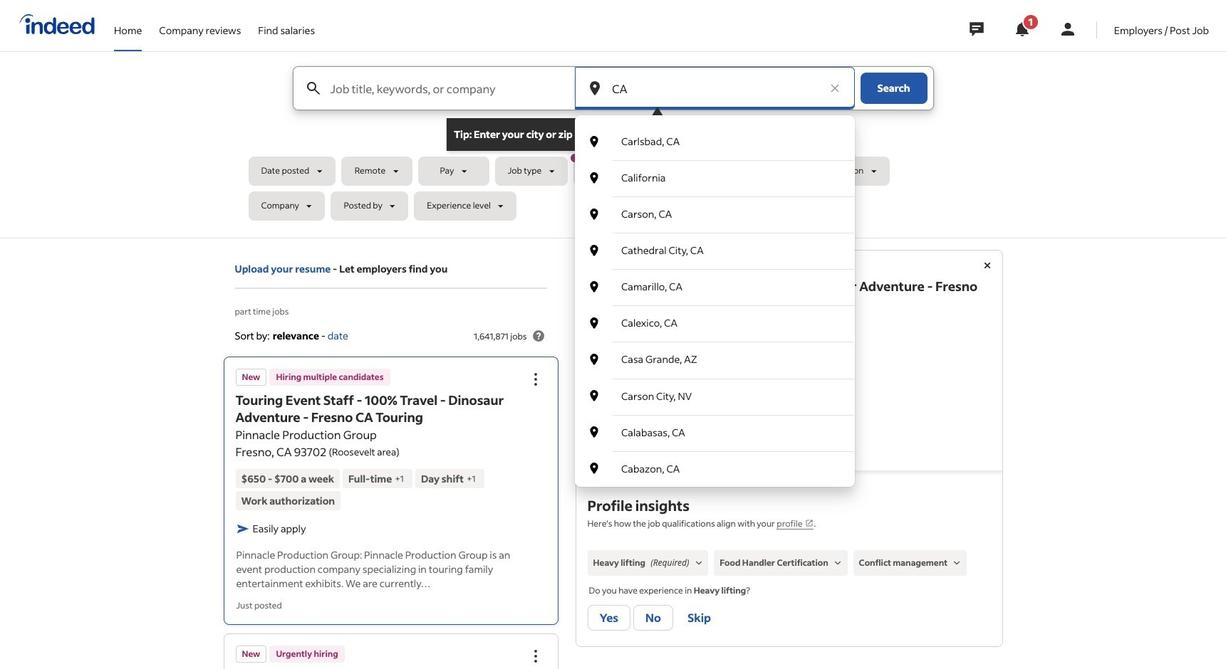Task type: locate. For each thing, give the bounding box(es) containing it.
job actions for sale representative is collapsed image
[[527, 648, 544, 665]]

None search field
[[248, 66, 978, 487]]

0 horizontal spatial missing qualification image
[[831, 557, 844, 570]]

1 horizontal spatial missing qualification image
[[951, 557, 963, 570]]

account image
[[1059, 21, 1076, 38]]

missing qualification image
[[831, 557, 844, 570], [951, 557, 963, 570]]

search: Job title, keywords, or company text field
[[327, 67, 573, 110]]

job actions for touring event staff - 100% travel - dinosaur adventure - fresno ca touring is collapsed image
[[527, 371, 544, 389]]

profile (opens in a new window) image
[[805, 519, 814, 528]]



Task type: vqa. For each thing, say whether or not it's contained in the screenshot.
hour corresponding to $24 - $35 an hour
no



Task type: describe. For each thing, give the bounding box(es) containing it.
messages unread count 0 image
[[967, 15, 986, 43]]

close job details image
[[979, 257, 996, 274]]

Edit location text field
[[609, 67, 820, 110]]

save this job image
[[688, 430, 705, 447]]

missing qualification image
[[692, 557, 705, 570]]

1 missing qualification image from the left
[[831, 557, 844, 570]]

help icon image
[[530, 328, 547, 345]]

clear location input image
[[828, 81, 842, 95]]

2 missing qualification image from the left
[[951, 557, 963, 570]]

search suggestions list box
[[575, 124, 855, 487]]



